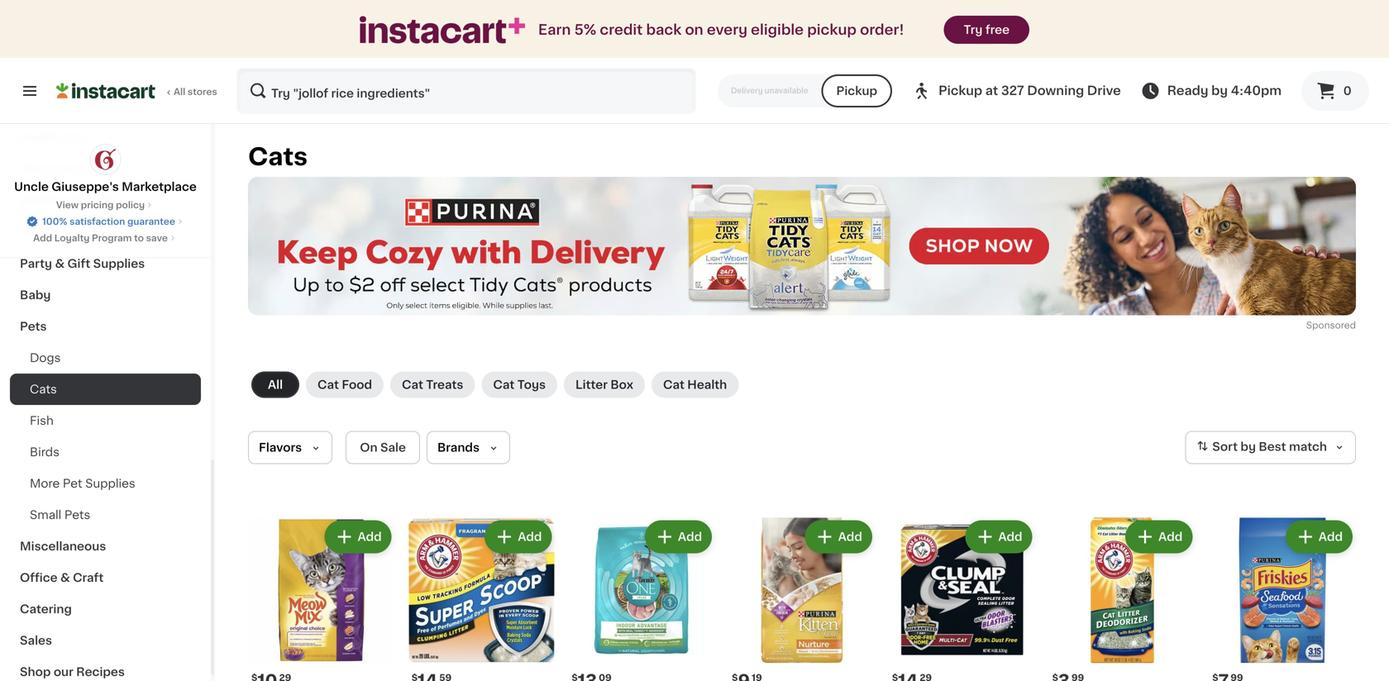 Task type: locate. For each thing, give the bounding box(es) containing it.
credit
[[600, 23, 643, 37]]

earn
[[538, 23, 571, 37]]

pets link
[[10, 311, 201, 342]]

earn 5% credit back on every eligible pickup order!
[[538, 23, 904, 37]]

health care
[[20, 132, 91, 144]]

supplies down the program
[[93, 258, 145, 270]]

• sponsored: keep cozy with delivery image
[[248, 177, 1356, 315]]

shop
[[20, 666, 51, 678]]

all for all
[[268, 379, 283, 391]]

express icon image
[[360, 16, 525, 43]]

by right ready
[[1212, 85, 1228, 97]]

policy
[[116, 201, 145, 210]]

0 vertical spatial all
[[174, 87, 185, 96]]

cat toys link
[[482, 372, 557, 398]]

treats
[[426, 379, 463, 391]]

& left craft
[[60, 572, 70, 584]]

miscellaneous
[[20, 541, 106, 552]]

add button
[[326, 522, 390, 552], [486, 522, 550, 552], [647, 522, 710, 552], [807, 522, 871, 552], [967, 522, 1031, 552], [1127, 522, 1191, 552], [1287, 522, 1351, 552]]

1 horizontal spatial cats
[[248, 145, 308, 169]]

100% satisfaction guarantee
[[42, 217, 175, 226]]

by
[[1212, 85, 1228, 97], [1241, 441, 1256, 453]]

0 vertical spatial by
[[1212, 85, 1228, 97]]

more pet supplies
[[30, 478, 135, 490]]

by for ready
[[1212, 85, 1228, 97]]

&
[[55, 258, 65, 270], [60, 572, 70, 584]]

view pricing policy
[[56, 201, 145, 210]]

pets down baby
[[20, 321, 47, 332]]

flavors
[[259, 442, 302, 454]]

cat health link
[[652, 372, 739, 398]]

kitchen supplies
[[20, 195, 121, 207]]

small
[[30, 509, 61, 521]]

cat left food at the bottom of the page
[[318, 379, 339, 391]]

1 vertical spatial by
[[1241, 441, 1256, 453]]

None search field
[[236, 68, 696, 114]]

0 vertical spatial &
[[55, 258, 65, 270]]

by for sort
[[1241, 441, 1256, 453]]

try
[[964, 24, 983, 36]]

sort by
[[1212, 441, 1256, 453]]

pickup at 327 downing drive button
[[912, 68, 1121, 114]]

1 vertical spatial all
[[268, 379, 283, 391]]

shop our recipes link
[[10, 657, 201, 681]]

1 vertical spatial &
[[60, 572, 70, 584]]

5 product group from the left
[[889, 517, 1036, 681]]

1 horizontal spatial pickup
[[939, 85, 982, 97]]

0 horizontal spatial pets
[[20, 321, 47, 332]]

cat right box
[[663, 379, 685, 391]]

1 horizontal spatial pets
[[64, 509, 90, 521]]

on
[[360, 442, 378, 454]]

4 add button from the left
[[807, 522, 871, 552]]

party & gift supplies
[[20, 258, 145, 270]]

0 horizontal spatial all
[[174, 87, 185, 96]]

all for all stores
[[174, 87, 185, 96]]

toys
[[517, 379, 546, 391]]

0 vertical spatial health
[[20, 132, 60, 144]]

add for first product group from left
[[358, 531, 382, 543]]

supplies
[[69, 195, 121, 207], [93, 258, 145, 270], [85, 478, 135, 490]]

all inside all stores link
[[174, 87, 185, 96]]

gift
[[67, 258, 90, 270]]

5 add button from the left
[[967, 522, 1031, 552]]

kitchen supplies link
[[10, 185, 201, 217]]

cat for cat health
[[663, 379, 685, 391]]

add
[[33, 234, 52, 243], [358, 531, 382, 543], [518, 531, 542, 543], [678, 531, 702, 543], [838, 531, 862, 543], [998, 531, 1022, 543], [1159, 531, 1183, 543], [1319, 531, 1343, 543]]

brands
[[437, 442, 480, 454]]

cat inside cat health link
[[663, 379, 685, 391]]

327
[[1001, 85, 1024, 97]]

sort
[[1212, 441, 1238, 453]]

on sale button
[[346, 431, 420, 464]]

1 vertical spatial care
[[75, 164, 103, 175]]

instacart logo image
[[56, 81, 155, 101]]

supplies down 'birds' link
[[85, 478, 135, 490]]

sales link
[[10, 625, 201, 657]]

cat inside cat treats link
[[402, 379, 423, 391]]

4 cat from the left
[[663, 379, 685, 391]]

supplies down giuseppe's
[[69, 195, 121, 207]]

add loyalty program to save
[[33, 234, 168, 243]]

cat left treats
[[402, 379, 423, 391]]

every
[[707, 23, 748, 37]]

more
[[30, 478, 60, 490]]

ready
[[1167, 85, 1209, 97]]

1 cat from the left
[[318, 379, 339, 391]]

cat for cat treats
[[402, 379, 423, 391]]

health
[[20, 132, 60, 144], [687, 379, 727, 391]]

guarantee
[[127, 217, 175, 226]]

fish link
[[10, 405, 201, 437]]

add for third product group from the right
[[998, 531, 1022, 543]]

cat treats
[[402, 379, 463, 391]]

0 horizontal spatial by
[[1212, 85, 1228, 97]]

2 add button from the left
[[486, 522, 550, 552]]

all left stores at left top
[[174, 87, 185, 96]]

all link
[[251, 372, 299, 398]]

kitchen
[[20, 195, 66, 207]]

add for second product group from the left
[[518, 531, 542, 543]]

view
[[56, 201, 79, 210]]

cat inside cat toys link
[[493, 379, 515, 391]]

ready by 4:40pm
[[1167, 85, 1282, 97]]

1 vertical spatial health
[[687, 379, 727, 391]]

cats
[[248, 145, 308, 169], [30, 384, 57, 395]]

& left gift at left
[[55, 258, 65, 270]]

office & craft
[[20, 572, 104, 584]]

1 vertical spatial cats
[[30, 384, 57, 395]]

& for office
[[60, 572, 70, 584]]

pickup left at
[[939, 85, 982, 97]]

7 add button from the left
[[1287, 522, 1351, 552]]

free
[[986, 24, 1010, 36]]

care up personal care
[[62, 132, 91, 144]]

food
[[342, 379, 372, 391]]

add for 1st product group from right
[[1319, 531, 1343, 543]]

1 horizontal spatial by
[[1241, 441, 1256, 453]]

1 product group from the left
[[248, 517, 395, 681]]

all inside all link
[[268, 379, 283, 391]]

0 horizontal spatial cats
[[30, 384, 57, 395]]

4:40pm
[[1231, 85, 1282, 97]]

shop our recipes
[[20, 666, 125, 678]]

3 cat from the left
[[493, 379, 515, 391]]

personal
[[20, 164, 72, 175]]

pickup inside popup button
[[939, 85, 982, 97]]

by inside field
[[1241, 441, 1256, 453]]

by right 'sort'
[[1241, 441, 1256, 453]]

0
[[1343, 85, 1352, 97]]

marketplace
[[122, 181, 197, 193]]

0 vertical spatial care
[[62, 132, 91, 144]]

pets
[[20, 321, 47, 332], [64, 509, 90, 521]]

uncle
[[14, 181, 49, 193]]

cats link
[[10, 374, 201, 405]]

6 add button from the left
[[1127, 522, 1191, 552]]

1 horizontal spatial health
[[687, 379, 727, 391]]

on
[[685, 23, 703, 37]]

cat inside cat food link
[[318, 379, 339, 391]]

save
[[146, 234, 168, 243]]

cat left toys
[[493, 379, 515, 391]]

party
[[20, 258, 52, 270]]

product group
[[248, 517, 395, 681], [408, 517, 555, 681], [568, 517, 715, 681], [729, 517, 876, 681], [889, 517, 1036, 681], [1049, 517, 1196, 681], [1209, 517, 1356, 681]]

service type group
[[718, 74, 892, 107]]

1 horizontal spatial all
[[268, 379, 283, 391]]

all up flavors
[[268, 379, 283, 391]]

add loyalty program to save link
[[33, 232, 178, 245]]

recipes
[[76, 666, 125, 678]]

1 add button from the left
[[326, 522, 390, 552]]

all stores link
[[56, 68, 218, 114]]

more pet supplies link
[[10, 468, 201, 499]]

care up giuseppe's
[[75, 164, 103, 175]]

pickup inside button
[[836, 85, 877, 97]]

0 horizontal spatial pickup
[[836, 85, 877, 97]]

catering link
[[10, 594, 201, 625]]

stores
[[188, 87, 217, 96]]

uncle giuseppe's marketplace
[[14, 181, 197, 193]]

cat for cat toys
[[493, 379, 515, 391]]

pets down pet on the left of the page
[[64, 509, 90, 521]]

add for 5th product group from right
[[678, 531, 702, 543]]

pickup down pickup
[[836, 85, 877, 97]]

uncle giuseppe's marketplace logo image
[[90, 144, 121, 175]]

2 cat from the left
[[402, 379, 423, 391]]

& for party
[[55, 258, 65, 270]]



Task type: vqa. For each thing, say whether or not it's contained in the screenshot.
Product "group"
yes



Task type: describe. For each thing, give the bounding box(es) containing it.
view pricing policy link
[[56, 198, 155, 212]]

cat treats link
[[390, 372, 475, 398]]

100%
[[42, 217, 67, 226]]

order!
[[860, 23, 904, 37]]

0 vertical spatial pets
[[20, 321, 47, 332]]

loyalty
[[54, 234, 90, 243]]

our
[[54, 666, 73, 678]]

0 vertical spatial supplies
[[69, 195, 121, 207]]

add for second product group from the right
[[1159, 531, 1183, 543]]

4 product group from the left
[[729, 517, 876, 681]]

best
[[1259, 441, 1286, 453]]

pet
[[63, 478, 82, 490]]

to
[[134, 234, 144, 243]]

craft
[[73, 572, 104, 584]]

box
[[611, 379, 633, 391]]

0 vertical spatial cats
[[248, 145, 308, 169]]

small pets link
[[10, 499, 201, 531]]

spo
[[1306, 321, 1324, 330]]

Best match Sort by field
[[1185, 431, 1356, 464]]

1 vertical spatial pets
[[64, 509, 90, 521]]

pickup
[[807, 23, 857, 37]]

drive
[[1087, 85, 1121, 97]]

pickup for pickup
[[836, 85, 877, 97]]

pickup button
[[822, 74, 892, 107]]

cat for cat food
[[318, 379, 339, 391]]

back
[[646, 23, 682, 37]]

dogs
[[30, 352, 61, 364]]

brands button
[[427, 431, 510, 464]]

nsored
[[1324, 321, 1356, 330]]

7 product group from the left
[[1209, 517, 1356, 681]]

add for 4th product group from the left
[[838, 531, 862, 543]]

uncle giuseppe's marketplace link
[[14, 144, 197, 195]]

try free
[[964, 24, 1010, 36]]

sale
[[380, 442, 406, 454]]

5%
[[574, 23, 596, 37]]

personal care
[[20, 164, 103, 175]]

catering
[[20, 604, 72, 615]]

sales
[[20, 635, 52, 647]]

100% satisfaction guarantee button
[[26, 212, 185, 228]]

floral
[[20, 227, 53, 238]]

giuseppe's
[[52, 181, 119, 193]]

care for personal care
[[75, 164, 103, 175]]

cat food
[[318, 379, 372, 391]]

0 button
[[1302, 71, 1369, 111]]

best match
[[1259, 441, 1327, 453]]

baby
[[20, 289, 51, 301]]

office & craft link
[[10, 562, 201, 594]]

pickup at 327 downing drive
[[939, 85, 1121, 97]]

birds
[[30, 447, 60, 458]]

office
[[20, 572, 58, 584]]

on sale
[[360, 442, 406, 454]]

health care link
[[10, 122, 201, 154]]

3 product group from the left
[[568, 517, 715, 681]]

small pets
[[30, 509, 90, 521]]

litter box
[[576, 379, 633, 391]]

pickup for pickup at 327 downing drive
[[939, 85, 982, 97]]

3 add button from the left
[[647, 522, 710, 552]]

pricing
[[81, 201, 114, 210]]

floral link
[[10, 217, 201, 248]]

fish
[[30, 415, 54, 427]]

dogs link
[[10, 342, 201, 374]]

program
[[92, 234, 132, 243]]

party & gift supplies link
[[10, 248, 201, 279]]

birds link
[[10, 437, 201, 468]]

cat food link
[[306, 372, 384, 398]]

1 vertical spatial supplies
[[93, 258, 145, 270]]

downing
[[1027, 85, 1084, 97]]

6 product group from the left
[[1049, 517, 1196, 681]]

at
[[985, 85, 998, 97]]

eligible
[[751, 23, 804, 37]]

0 horizontal spatial health
[[20, 132, 60, 144]]

satisfaction
[[70, 217, 125, 226]]

2 product group from the left
[[408, 517, 555, 681]]

baby link
[[10, 279, 201, 311]]

cat health
[[663, 379, 727, 391]]

cat toys
[[493, 379, 546, 391]]

care for health care
[[62, 132, 91, 144]]

flavors button
[[248, 431, 333, 464]]

litter box link
[[564, 372, 645, 398]]

miscellaneous link
[[10, 531, 201, 562]]

2 vertical spatial supplies
[[85, 478, 135, 490]]

Search field
[[238, 69, 695, 112]]



